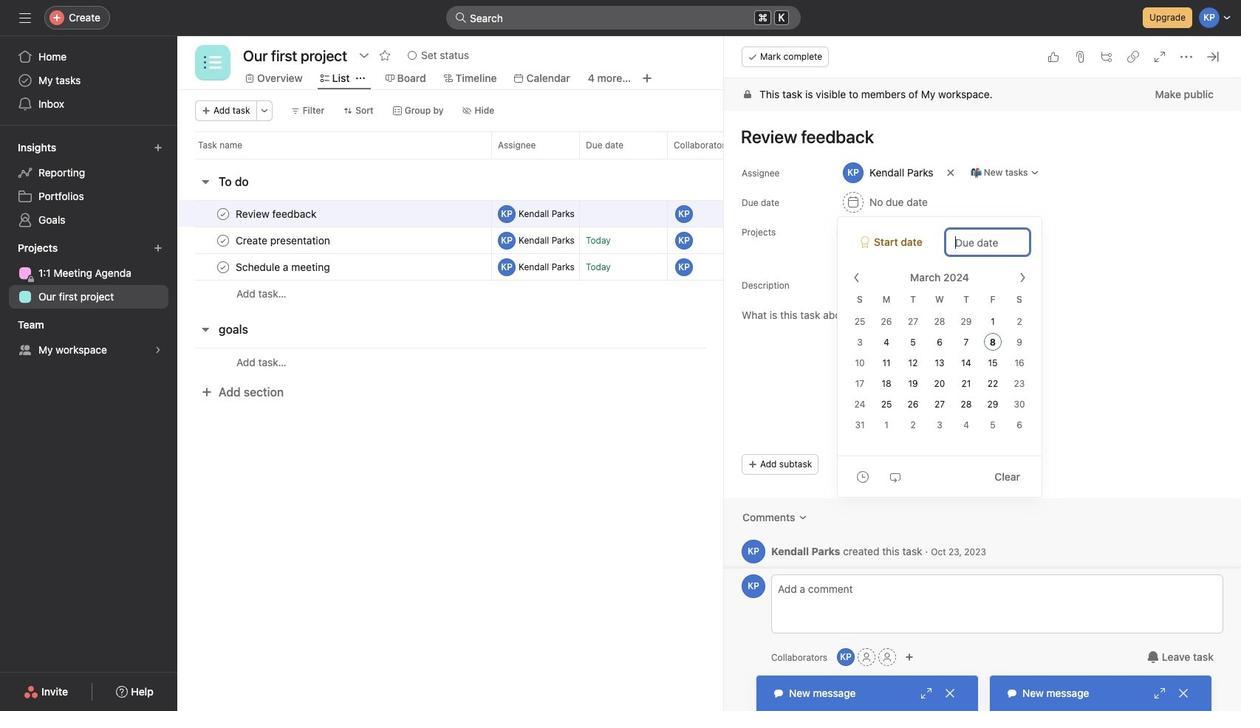 Task type: describe. For each thing, give the bounding box(es) containing it.
collapse task list for this group image
[[199, 324, 211, 335]]

full screen image
[[1154, 51, 1166, 63]]

close details image
[[1207, 51, 1219, 63]]

previous month image
[[851, 272, 863, 284]]

prominent image
[[455, 12, 467, 24]]

attachments: add a file to this task, review feedback image
[[1074, 51, 1086, 63]]

Due date text field
[[946, 229, 1030, 256]]

set to repeat image
[[890, 471, 901, 483]]

global element
[[0, 36, 177, 125]]

remove image
[[987, 228, 999, 239]]

header to do tree grid
[[177, 199, 993, 307]]

Mark complete checkbox
[[214, 258, 232, 276]]

review feedback dialog
[[724, 36, 1241, 712]]

see details, my workspace image
[[154, 346, 163, 355]]

projects element
[[0, 235, 177, 312]]

mark complete checkbox for create presentation cell
[[214, 232, 232, 249]]

mark complete image for mark complete checkbox in create presentation cell
[[214, 232, 232, 249]]

review feedback cell
[[177, 200, 491, 228]]

task name text field for mark complete checkbox in create presentation cell
[[233, 233, 335, 248]]

next month image
[[1017, 272, 1028, 284]]

task name text field for mark complete option
[[233, 260, 334, 274]]

expand new message image for second close icon from left
[[1154, 688, 1166, 700]]

1 close image from the left
[[944, 688, 956, 700]]

comments image
[[798, 514, 807, 522]]

0 likes. click to like this task image
[[1048, 51, 1060, 63]]

new insights image
[[154, 143, 163, 152]]

teams element
[[0, 312, 177, 365]]



Task type: vqa. For each thing, say whether or not it's contained in the screenshot.
Close This Dialog Icon
no



Task type: locate. For each thing, give the bounding box(es) containing it.
2 mark complete checkbox from the top
[[214, 232, 232, 249]]

Task name text field
[[233, 207, 321, 221], [233, 233, 335, 248], [233, 260, 334, 274]]

insights element
[[0, 134, 177, 235]]

1 mark complete checkbox from the top
[[214, 205, 232, 223]]

1 vertical spatial mark complete image
[[214, 232, 232, 249]]

None field
[[446, 6, 801, 30]]

mark complete checkbox for the review feedback cell
[[214, 205, 232, 223]]

1 expand new message image from the left
[[921, 688, 932, 700]]

None text field
[[239, 42, 351, 69]]

remove assignee image
[[946, 168, 955, 177]]

1 horizontal spatial close image
[[1178, 688, 1190, 700]]

0 vertical spatial mark complete checkbox
[[214, 205, 232, 223]]

mark complete image for mark complete checkbox within the the review feedback cell
[[214, 205, 232, 223]]

2 vertical spatial mark complete image
[[214, 258, 232, 276]]

schedule a meeting cell
[[177, 253, 491, 281]]

mark complete image inside create presentation cell
[[214, 232, 232, 249]]

expand new message image
[[921, 688, 932, 700], [1154, 688, 1166, 700]]

tab actions image
[[356, 74, 365, 83]]

2 vertical spatial task name text field
[[233, 260, 334, 274]]

2 mark complete image from the top
[[214, 232, 232, 249]]

task name text field inside schedule a meeting cell
[[233, 260, 334, 274]]

show options image
[[358, 50, 370, 61]]

mark complete checkbox inside the review feedback cell
[[214, 205, 232, 223]]

close image
[[944, 688, 956, 700], [1178, 688, 1190, 700]]

Task Name text field
[[731, 120, 1224, 154]]

main content
[[724, 78, 1241, 582]]

open user profile image
[[742, 540, 765, 564]]

open user profile image
[[742, 575, 765, 598]]

3 mark complete image from the top
[[214, 258, 232, 276]]

mark complete image inside schedule a meeting cell
[[214, 258, 232, 276]]

more actions for this task image
[[1181, 51, 1193, 63]]

0 vertical spatial mark complete image
[[214, 205, 232, 223]]

task name text field up create presentation cell
[[233, 207, 321, 221]]

0 vertical spatial task name text field
[[233, 207, 321, 221]]

mark complete checkbox inside create presentation cell
[[214, 232, 232, 249]]

mark complete image
[[214, 205, 232, 223], [214, 232, 232, 249], [214, 258, 232, 276]]

0 horizontal spatial close image
[[944, 688, 956, 700]]

1 vertical spatial task name text field
[[233, 233, 335, 248]]

0 horizontal spatial expand new message image
[[921, 688, 932, 700]]

task name text field down create presentation cell
[[233, 260, 334, 274]]

2 task name text field from the top
[[233, 233, 335, 248]]

collapse task list for this group image
[[199, 176, 211, 188]]

1 task name text field from the top
[[233, 207, 321, 221]]

Search tasks, projects, and more text field
[[446, 6, 801, 30]]

add or remove collaborators image
[[905, 653, 914, 662]]

expand new message image for second close icon from right
[[921, 688, 932, 700]]

task name text field up schedule a meeting cell
[[233, 233, 335, 248]]

copy task link image
[[1128, 51, 1139, 63]]

1 mark complete image from the top
[[214, 205, 232, 223]]

add subtask image
[[1101, 51, 1113, 63]]

2 expand new message image from the left
[[1154, 688, 1166, 700]]

create presentation cell
[[177, 227, 491, 254]]

mark complete image for mark complete option
[[214, 258, 232, 276]]

add or remove collaborators image
[[837, 649, 855, 666]]

mark complete image inside the review feedback cell
[[214, 205, 232, 223]]

add time image
[[857, 471, 869, 483]]

1 vertical spatial mark complete checkbox
[[214, 232, 232, 249]]

add to starred image
[[379, 50, 391, 61]]

new project or portfolio image
[[154, 244, 163, 253]]

2 close image from the left
[[1178, 688, 1190, 700]]

3 task name text field from the top
[[233, 260, 334, 274]]

task name text field inside the review feedback cell
[[233, 207, 321, 221]]

task name text field for mark complete checkbox within the the review feedback cell
[[233, 207, 321, 221]]

Mark complete checkbox
[[214, 205, 232, 223], [214, 232, 232, 249]]

list image
[[204, 54, 222, 72]]

1 horizontal spatial expand new message image
[[1154, 688, 1166, 700]]

add tab image
[[641, 72, 653, 84]]

row
[[177, 132, 1009, 159], [195, 158, 975, 160], [177, 199, 993, 229], [177, 226, 993, 255], [177, 252, 993, 282], [177, 280, 993, 307], [177, 348, 993, 376]]

more actions image
[[260, 106, 269, 115]]

hide sidebar image
[[19, 12, 31, 24]]

task name text field inside create presentation cell
[[233, 233, 335, 248]]



